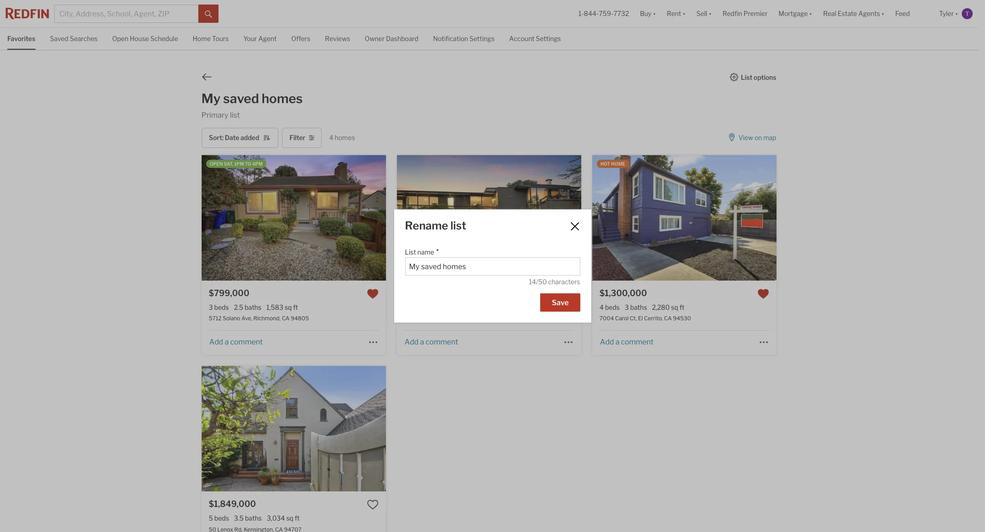 Task type: locate. For each thing, give the bounding box(es) containing it.
1 vertical spatial list
[[451, 219, 466, 232]]

hot
[[601, 161, 610, 167]]

844-
[[584, 10, 599, 18]]

offers
[[291, 35, 310, 42]]

1 horizontal spatial add a comment
[[405, 338, 458, 346]]

photo of 50 lenox rd, kensington, ca 94707 image
[[17, 366, 202, 492], [202, 366, 386, 492], [386, 366, 570, 492]]

baths right 3.5
[[245, 514, 262, 522]]

reviews link
[[325, 28, 350, 49]]

ave, down '2.5 baths'
[[241, 315, 252, 322]]

4 for 4 beds
[[600, 304, 604, 311]]

2 horizontal spatial add a comment
[[600, 338, 654, 346]]

date
[[225, 134, 239, 142]]

1 horizontal spatial 4
[[600, 304, 604, 311]]

2 ca from the left
[[476, 315, 483, 322]]

a for $1,300,000
[[616, 338, 620, 346]]

2 photo of 629 beloit ave, kensington, ca 94708 image from the left
[[397, 155, 581, 281]]

beds right 5
[[214, 514, 229, 522]]

2 horizontal spatial add
[[600, 338, 614, 346]]

my saved homes primary list
[[202, 91, 303, 120]]

comment for $1,300,000
[[621, 338, 654, 346]]

2 horizontal spatial comment
[[621, 338, 654, 346]]

0 vertical spatial 4
[[329, 134, 333, 141]]

comment
[[230, 338, 263, 346], [426, 338, 458, 346], [621, 338, 654, 346]]

comment down 629 beloit ave, kensington, ca 94708 in the bottom of the page
[[426, 338, 458, 346]]

0 vertical spatial homes
[[262, 91, 303, 106]]

list
[[741, 73, 753, 81], [405, 248, 416, 256]]

hot home
[[601, 161, 625, 167]]

3 up carol
[[625, 304, 629, 311]]

settings for notification settings
[[470, 35, 495, 42]]

add a comment button down carol
[[600, 338, 654, 346]]

comment down 5712 solano ave, richmond, ca 94805
[[230, 338, 263, 346]]

5712
[[209, 315, 222, 322]]

sq up 94530
[[671, 304, 678, 311]]

favorite button image
[[562, 288, 574, 300]]

4 homes
[[329, 134, 355, 141]]

reviews
[[325, 35, 350, 42]]

1 a from the left
[[225, 338, 229, 346]]

1 horizontal spatial ave,
[[432, 315, 443, 322]]

0 horizontal spatial add
[[209, 338, 223, 346]]

settings for account settings
[[536, 35, 561, 42]]

1 vertical spatial list
[[405, 248, 416, 256]]

0 horizontal spatial ca
[[282, 315, 290, 322]]

7004 carol ct, el cerrito, ca 94530
[[600, 315, 691, 322]]

homes right filter popup button
[[335, 134, 355, 141]]

3 photo of 50 lenox rd, kensington, ca 94707 image from the left
[[386, 366, 570, 492]]

3 comment from the left
[[621, 338, 654, 346]]

list left name
[[405, 248, 416, 256]]

14
[[529, 278, 536, 286]]

open
[[112, 35, 128, 42]]

add a comment button
[[209, 338, 263, 346], [404, 338, 459, 346], [600, 338, 654, 346]]

ft
[[293, 304, 298, 311], [680, 304, 685, 311], [295, 514, 300, 522]]

1 horizontal spatial a
[[420, 338, 424, 346]]

primary
[[202, 111, 228, 120]]

2 horizontal spatial ca
[[664, 315, 672, 322]]

list for list name
[[405, 248, 416, 256]]

beds up the 7004
[[605, 304, 620, 311]]

3 beds
[[209, 304, 229, 311]]

1 add a comment button from the left
[[209, 338, 263, 346]]

0 horizontal spatial 3
[[209, 304, 213, 311]]

:
[[222, 134, 224, 142]]

add down 5712
[[209, 338, 223, 346]]

list inside the my saved homes primary list
[[230, 111, 240, 120]]

open house schedule link
[[112, 28, 178, 49]]

1 photo of 50 lenox rd, kensington, ca 94707 image from the left
[[17, 366, 202, 492]]

account
[[509, 35, 535, 42]]

your
[[243, 35, 257, 42]]

ca down 1,583 sq ft
[[282, 315, 290, 322]]

photo of 629 beloit ave, kensington, ca 94708 image
[[213, 155, 397, 281], [397, 155, 581, 281], [581, 155, 766, 281]]

0 horizontal spatial ave,
[[241, 315, 252, 322]]

1 add from the left
[[209, 338, 223, 346]]

notification
[[433, 35, 468, 42]]

1 ave, from the left
[[241, 315, 252, 322]]

filter
[[290, 134, 305, 142]]

submit search image
[[205, 10, 212, 18]]

homes right saved in the left top of the page
[[262, 91, 303, 106]]

list name
[[405, 248, 434, 256]]

a down solano
[[225, 338, 229, 346]]

baths for $1,300,000
[[630, 304, 647, 311]]

1 3 from the left
[[209, 304, 213, 311]]

1 horizontal spatial add
[[405, 338, 419, 346]]

3 baths
[[625, 304, 647, 311]]

sq right 3,034
[[286, 514, 293, 522]]

2 settings from the left
[[536, 35, 561, 42]]

1 comment from the left
[[230, 338, 263, 346]]

1 add a comment from the left
[[209, 338, 263, 346]]

1 horizontal spatial homes
[[335, 134, 355, 141]]

3 up 5712
[[209, 304, 213, 311]]

richmond,
[[254, 315, 281, 322]]

add for $799,000
[[209, 338, 223, 346]]

add
[[209, 338, 223, 346], [405, 338, 419, 346], [600, 338, 614, 346]]

name
[[418, 248, 434, 256]]

list left 'options'
[[741, 73, 753, 81]]

2 3 from the left
[[625, 304, 629, 311]]

favorite button image
[[367, 288, 379, 300], [758, 288, 770, 300], [367, 499, 379, 511]]

favorites link
[[7, 28, 35, 49]]

baths for $1,849,000
[[245, 514, 262, 522]]

redfin
[[723, 10, 742, 18]]

homes
[[262, 91, 303, 106], [335, 134, 355, 141]]

rename list element
[[405, 219, 558, 232]]

0 vertical spatial list
[[741, 73, 753, 81]]

settings right account on the right top of the page
[[536, 35, 561, 42]]

5712 solano ave, richmond, ca 94805
[[209, 315, 309, 322]]

add a comment button for $799,000
[[209, 338, 263, 346]]

2 photo of 5712 solano ave, richmond, ca 94805 image from the left
[[202, 155, 386, 281]]

ft up "94805"
[[293, 304, 298, 311]]

schedule
[[150, 35, 178, 42]]

add a comment button down beloit
[[404, 338, 459, 346]]

on
[[755, 134, 762, 142]]

to
[[245, 161, 251, 167]]

favorite button checkbox for $1,849,000
[[367, 499, 379, 511]]

1 vertical spatial homes
[[335, 134, 355, 141]]

add a comment down solano
[[209, 338, 263, 346]]

1 horizontal spatial list
[[451, 219, 466, 232]]

1 horizontal spatial ca
[[476, 315, 483, 322]]

1 horizontal spatial add a comment button
[[404, 338, 459, 346]]

saved
[[50, 35, 68, 42]]

a down beloit
[[420, 338, 424, 346]]

0 horizontal spatial settings
[[470, 35, 495, 42]]

sq for $799,000
[[285, 304, 292, 311]]

1 settings from the left
[[470, 35, 495, 42]]

1 horizontal spatial settings
[[536, 35, 561, 42]]

1 horizontal spatial comment
[[426, 338, 458, 346]]

0 horizontal spatial homes
[[262, 91, 303, 106]]

4 up the 7004
[[600, 304, 604, 311]]

favorite button image for $799,000
[[367, 288, 379, 300]]

3 a from the left
[[616, 338, 620, 346]]

settings inside 'link'
[[470, 35, 495, 42]]

4 right filter popup button
[[329, 134, 333, 141]]

0 horizontal spatial add a comment button
[[209, 338, 263, 346]]

1 ca from the left
[[282, 315, 290, 322]]

list down saved in the left top of the page
[[230, 111, 240, 120]]

3.5 baths
[[234, 514, 262, 522]]

2 add a comment from the left
[[405, 338, 458, 346]]

beds up 5712
[[214, 304, 229, 311]]

list inside list name. required field. element
[[405, 248, 416, 256]]

1 horizontal spatial list
[[741, 73, 753, 81]]

your agent
[[243, 35, 277, 42]]

94708
[[485, 315, 502, 322]]

list right "rename"
[[451, 219, 466, 232]]

saved searches
[[50, 35, 98, 42]]

1-844-759-7732
[[579, 10, 629, 18]]

comment down el
[[621, 338, 654, 346]]

map
[[763, 134, 776, 142]]

ft up 94530
[[680, 304, 685, 311]]

3 for 3 baths
[[625, 304, 629, 311]]

4
[[329, 134, 333, 141], [600, 304, 604, 311]]

0 horizontal spatial list
[[405, 248, 416, 256]]

photo of 7004 carol ct, el cerrito, ca 94530 image
[[408, 155, 593, 281], [592, 155, 777, 281], [777, 155, 961, 281]]

favorite button image for $1,849,000
[[367, 499, 379, 511]]

favorite button checkbox
[[758, 288, 770, 300]]

add a comment button down solano
[[209, 338, 263, 346]]

redfin premier
[[723, 10, 768, 18]]

sort
[[209, 134, 222, 142]]

ca for kensington,
[[476, 315, 483, 322]]

add a comment down beloit
[[405, 338, 458, 346]]

favorite button checkbox
[[367, 288, 379, 300], [562, 288, 574, 300], [367, 499, 379, 511]]

list
[[230, 111, 240, 120], [451, 219, 466, 232]]

$1,849,000
[[209, 499, 256, 509]]

beds for $1,300,000
[[605, 304, 620, 311]]

1 horizontal spatial 3
[[625, 304, 629, 311]]

1 vertical spatial 4
[[600, 304, 604, 311]]

offers link
[[291, 28, 310, 49]]

sort : date added
[[209, 134, 259, 142]]

baths up 5712 solano ave, richmond, ca 94805
[[245, 304, 261, 311]]

2 add a comment button from the left
[[404, 338, 459, 346]]

ca for richmond,
[[282, 315, 290, 322]]

list inside list options button
[[741, 73, 753, 81]]

add down 629
[[405, 338, 419, 346]]

home
[[611, 161, 625, 167]]

3 add a comment button from the left
[[600, 338, 654, 346]]

settings right notification
[[470, 35, 495, 42]]

2 ave, from the left
[[432, 315, 443, 322]]

2 horizontal spatial add a comment button
[[600, 338, 654, 346]]

add a comment
[[209, 338, 263, 346], [405, 338, 458, 346], [600, 338, 654, 346]]

baths up el
[[630, 304, 647, 311]]

list options
[[741, 73, 776, 81]]

sq right 1,583
[[285, 304, 292, 311]]

ca left 94708
[[476, 315, 483, 322]]

ft right 3,034
[[295, 514, 300, 522]]

0 horizontal spatial add a comment
[[209, 338, 263, 346]]

carol
[[615, 315, 629, 322]]

0 vertical spatial list
[[230, 111, 240, 120]]

rename list
[[405, 219, 466, 232]]

add a comment down carol
[[600, 338, 654, 346]]

3 add a comment from the left
[[600, 338, 654, 346]]

ft for $1,300,000
[[680, 304, 685, 311]]

ca down 2,280 sq ft
[[664, 315, 672, 322]]

ave, right beloit
[[432, 315, 443, 322]]

0 horizontal spatial 4
[[329, 134, 333, 141]]

0 horizontal spatial comment
[[230, 338, 263, 346]]

0 horizontal spatial list
[[230, 111, 240, 120]]

save
[[552, 299, 569, 307]]

open sat, 1pm to 4pm
[[210, 161, 263, 167]]

add down the 7004
[[600, 338, 614, 346]]

filter button
[[282, 128, 322, 148]]

view on map button
[[727, 128, 777, 148]]

2 photo of 7004 carol ct, el cerrito, ca 94530 image from the left
[[592, 155, 777, 281]]

$1,300,000
[[600, 289, 647, 298]]

3 add from the left
[[600, 338, 614, 346]]

3 ca from the left
[[664, 315, 672, 322]]

photo of 5712 solano ave, richmond, ca 94805 image
[[17, 155, 202, 281], [202, 155, 386, 281], [386, 155, 570, 281]]

a down carol
[[616, 338, 620, 346]]

3.5
[[234, 514, 244, 522]]

0 horizontal spatial a
[[225, 338, 229, 346]]

2 horizontal spatial a
[[616, 338, 620, 346]]



Task type: describe. For each thing, give the bounding box(es) containing it.
feed
[[896, 10, 910, 18]]

2 add from the left
[[405, 338, 419, 346]]

2 comment from the left
[[426, 338, 458, 346]]

add a comment for $1,300,000
[[600, 338, 654, 346]]

notification settings link
[[433, 28, 495, 49]]

4 for 4 homes
[[329, 134, 333, 141]]

1,583 sq ft
[[267, 304, 298, 311]]

50
[[538, 278, 547, 286]]

1-
[[579, 10, 584, 18]]

1 photo of 7004 carol ct, el cerrito, ca 94530 image from the left
[[408, 155, 593, 281]]

2 a from the left
[[420, 338, 424, 346]]

rename
[[405, 219, 448, 232]]

premier
[[744, 10, 768, 18]]

1 photo of 629 beloit ave, kensington, ca 94708 image from the left
[[213, 155, 397, 281]]

list name. required field. element
[[405, 244, 576, 257]]

tours
[[212, 35, 229, 42]]

account settings
[[509, 35, 561, 42]]

homes inside the my saved homes primary list
[[262, 91, 303, 106]]

saved
[[223, 91, 259, 106]]

1,583
[[267, 304, 283, 311]]

3 photo of 629 beloit ave, kensington, ca 94708 image from the left
[[581, 155, 766, 281]]

7004
[[600, 315, 614, 322]]

2.5 baths
[[234, 304, 261, 311]]

3,034
[[267, 514, 285, 522]]

view on map
[[739, 134, 776, 142]]

sq for $1,300,000
[[671, 304, 678, 311]]

favorites
[[7, 35, 35, 42]]

agent
[[258, 35, 277, 42]]

7732
[[614, 10, 629, 18]]

629
[[404, 315, 415, 322]]

add a comment button for $1,300,000
[[600, 338, 654, 346]]

ave, for kensington,
[[432, 315, 443, 322]]

owner
[[365, 35, 385, 42]]

list inside dialog
[[451, 219, 466, 232]]

home tours link
[[193, 28, 229, 49]]

my
[[202, 91, 221, 106]]

2,280
[[652, 304, 670, 311]]

759-
[[599, 10, 614, 18]]

solano
[[223, 315, 240, 322]]

save button
[[541, 294, 580, 312]]

options
[[754, 73, 776, 81]]

dashboard
[[386, 35, 419, 42]]

notification settings
[[433, 35, 495, 42]]

3 photo of 5712 solano ave, richmond, ca 94805 image from the left
[[386, 155, 570, 281]]

account settings link
[[509, 28, 561, 49]]

searches
[[70, 35, 98, 42]]

4 beds
[[600, 304, 620, 311]]

4pm
[[252, 161, 263, 167]]

$799,000
[[209, 289, 249, 298]]

kensington,
[[444, 315, 474, 322]]

baths for $799,000
[[245, 304, 261, 311]]

sq for $1,849,000
[[286, 514, 293, 522]]

2,280 sq ft
[[652, 304, 685, 311]]

add for $1,300,000
[[600, 338, 614, 346]]

el
[[638, 315, 643, 322]]

your agent link
[[243, 28, 277, 49]]

list for list options
[[741, 73, 753, 81]]

3,034 sq ft
[[267, 514, 300, 522]]

add a comment for $799,000
[[209, 338, 263, 346]]

94805
[[291, 315, 309, 322]]

characters
[[548, 278, 580, 286]]

1-844-759-7732 link
[[579, 10, 629, 18]]

629 beloit ave, kensington, ca 94708
[[404, 315, 502, 322]]

owner dashboard
[[365, 35, 419, 42]]

ft for $799,000
[[293, 304, 298, 311]]

view
[[739, 134, 753, 142]]

user photo image
[[962, 8, 973, 19]]

List name text field
[[409, 262, 576, 271]]

1pm
[[234, 161, 244, 167]]

favorite button checkbox for $799,000
[[367, 288, 379, 300]]

City, Address, School, Agent, ZIP search field
[[54, 5, 199, 23]]

ft for $1,849,000
[[295, 514, 300, 522]]

redfin premier button
[[717, 0, 773, 27]]

rename list dialog
[[394, 209, 591, 323]]

5
[[209, 514, 213, 522]]

cerrito,
[[644, 315, 663, 322]]

ct,
[[630, 315, 637, 322]]

favorite button image for $1,300,000
[[758, 288, 770, 300]]

house
[[130, 35, 149, 42]]

beds for $799,000
[[214, 304, 229, 311]]

a for $799,000
[[225, 338, 229, 346]]

3 for 3 beds
[[209, 304, 213, 311]]

beds for $1,849,000
[[214, 514, 229, 522]]

ave, for richmond,
[[241, 315, 252, 322]]

2 photo of 50 lenox rd, kensington, ca 94707 image from the left
[[202, 366, 386, 492]]

open
[[210, 161, 223, 167]]

beloit
[[416, 315, 431, 322]]

added
[[241, 134, 259, 142]]

list options button
[[730, 73, 777, 81]]

1 photo of 5712 solano ave, richmond, ca 94805 image from the left
[[17, 155, 202, 281]]

3 photo of 7004 carol ct, el cerrito, ca 94530 image from the left
[[777, 155, 961, 281]]

home
[[193, 35, 211, 42]]

comment for $799,000
[[230, 338, 263, 346]]

94530
[[673, 315, 691, 322]]

2.5
[[234, 304, 243, 311]]

open house schedule
[[112, 35, 178, 42]]

sat,
[[224, 161, 233, 167]]



Task type: vqa. For each thing, say whether or not it's contained in the screenshot.
"To" to the right
no



